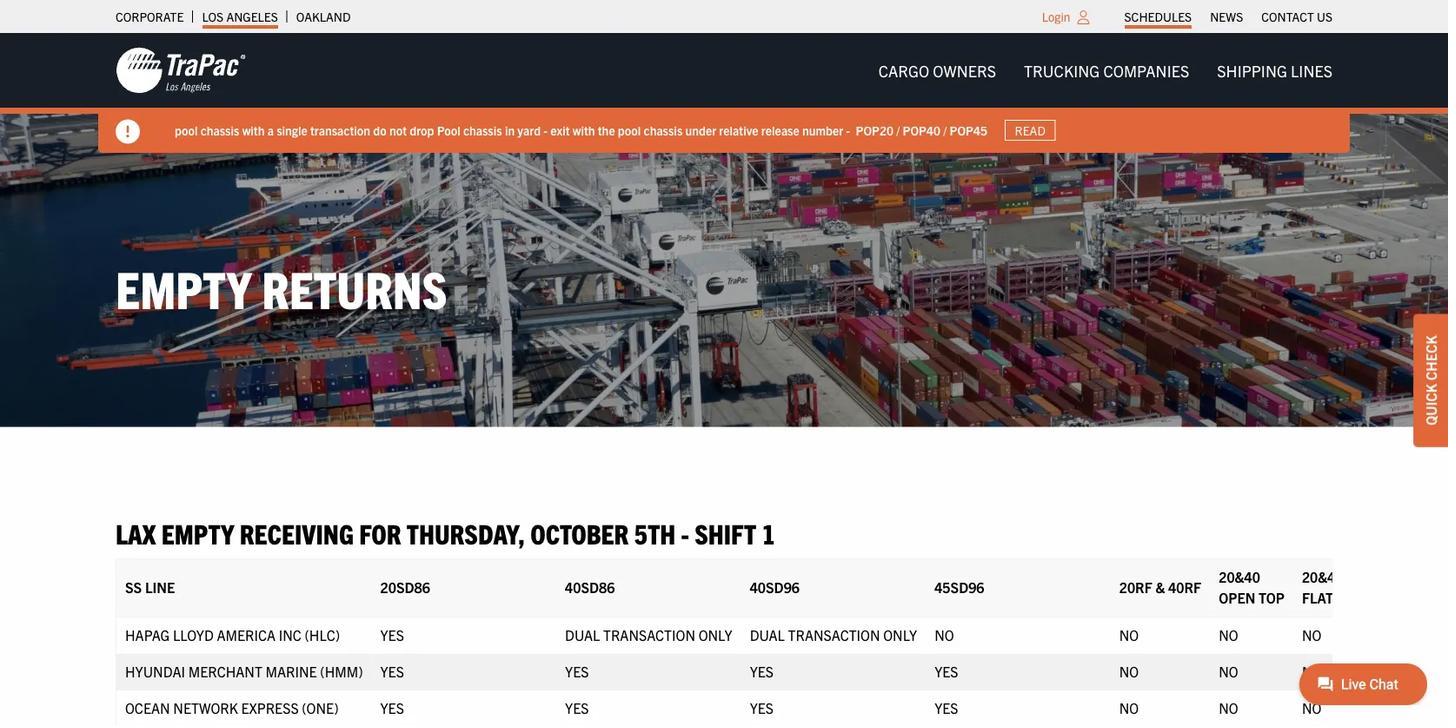 Task type: vqa. For each thing, say whether or not it's contained in the screenshot.


Task type: locate. For each thing, give the bounding box(es) containing it.
relative
[[719, 122, 758, 138]]

0 horizontal spatial chassis
[[200, 122, 239, 138]]

chassis left under
[[644, 122, 683, 138]]

merchant
[[188, 663, 262, 680]]

0 horizontal spatial only
[[699, 627, 732, 644]]

rack
[[1337, 589, 1373, 607]]

banner
[[0, 33, 1448, 153]]

lines
[[1291, 60, 1332, 80]]

40rf
[[1168, 579, 1201, 596]]

oakland link
[[296, 4, 351, 29]]

0 horizontal spatial dual transaction only
[[565, 627, 732, 644]]

angeles
[[226, 9, 278, 24]]

1 horizontal spatial transaction
[[788, 627, 880, 644]]

(hlc)
[[305, 627, 340, 644]]

owners
[[933, 60, 996, 80]]

read
[[1015, 123, 1046, 138]]

1 horizontal spatial 20&40
[[1302, 568, 1343, 586]]

ocean network express (one)
[[125, 700, 339, 717]]

chassis left a
[[200, 122, 239, 138]]

los angeles
[[202, 9, 278, 24]]

0 horizontal spatial /
[[896, 122, 900, 138]]

20&40 up open
[[1219, 568, 1260, 586]]

light image
[[1077, 10, 1090, 24]]

number
[[802, 122, 843, 138]]

20&40 inside 20&40 open top
[[1219, 568, 1260, 586]]

lax empty receiving           for thursday, october 5th              - shift 1
[[116, 516, 775, 550]]

1 horizontal spatial dual
[[750, 627, 785, 644]]

/ right pop20
[[896, 122, 900, 138]]

hyundai merchant marine (hmm)
[[125, 663, 363, 680]]

dual transaction only down 40sd96
[[750, 627, 917, 644]]

transaction down 40sd96
[[788, 627, 880, 644]]

schedules
[[1124, 9, 1192, 24]]

dual down 40sd86
[[565, 627, 600, 644]]

45sd96
[[935, 579, 984, 596]]

0 horizontal spatial pool
[[175, 122, 198, 138]]

hyundai
[[125, 663, 185, 680]]

menu bar inside banner
[[865, 53, 1346, 88]]

yard
[[517, 122, 541, 138]]

20&40 up flat
[[1302, 568, 1343, 586]]

2 chassis from the left
[[463, 122, 502, 138]]

dual transaction only down 40sd86
[[565, 627, 732, 644]]

- left exit
[[543, 122, 548, 138]]

transaction
[[310, 122, 370, 138]]

los angeles image
[[116, 46, 246, 95]]

menu bar down light image
[[865, 53, 1346, 88]]

- right 5th
[[681, 516, 689, 550]]

schedules link
[[1124, 4, 1192, 29]]

release
[[761, 122, 799, 138]]

cargo owners link
[[865, 53, 1010, 88]]

20&40 open top
[[1219, 568, 1285, 607]]

pool right "solid" icon
[[175, 122, 198, 138]]

under
[[685, 122, 716, 138]]

trucking companies
[[1024, 60, 1189, 80]]

check
[[1422, 336, 1439, 381]]

1 horizontal spatial dual transaction only
[[750, 627, 917, 644]]

transaction
[[603, 627, 695, 644], [788, 627, 880, 644]]

read link
[[1005, 120, 1056, 141]]

yes
[[380, 627, 404, 644], [380, 663, 404, 680], [565, 663, 589, 680], [750, 663, 774, 680], [935, 663, 958, 680], [380, 700, 404, 717], [565, 700, 589, 717], [750, 700, 774, 717], [935, 700, 958, 717]]

menu bar
[[1115, 4, 1342, 29], [865, 53, 1346, 88]]

1 horizontal spatial with
[[573, 122, 595, 138]]

with
[[242, 122, 265, 138], [573, 122, 595, 138]]

1 horizontal spatial /
[[943, 122, 947, 138]]

1 horizontal spatial chassis
[[463, 122, 502, 138]]

with left the
[[573, 122, 595, 138]]

2 transaction from the left
[[788, 627, 880, 644]]

0 vertical spatial menu bar
[[1115, 4, 1342, 29]]

corporate
[[116, 9, 184, 24]]

pool
[[175, 122, 198, 138], [618, 122, 641, 138]]

(one)
[[302, 700, 339, 717]]

news
[[1210, 9, 1243, 24]]

shipping lines
[[1217, 60, 1332, 80]]

1 horizontal spatial pool
[[618, 122, 641, 138]]

0 horizontal spatial with
[[242, 122, 265, 138]]

transaction down 40sd86
[[603, 627, 695, 644]]

contact us
[[1261, 9, 1332, 24]]

-
[[543, 122, 548, 138], [846, 122, 850, 138], [681, 516, 689, 550]]

20&40 inside 20&40 flat rack
[[1302, 568, 1343, 586]]

login
[[1042, 9, 1070, 24]]

1 / from the left
[[896, 122, 900, 138]]

line
[[145, 579, 175, 596]]

1 vertical spatial menu bar
[[865, 53, 1346, 88]]

menu bar containing cargo owners
[[865, 53, 1346, 88]]

with left a
[[242, 122, 265, 138]]

1 with from the left
[[242, 122, 265, 138]]

menu bar up shipping
[[1115, 4, 1342, 29]]

20sd86
[[380, 579, 430, 596]]

0 horizontal spatial dual
[[565, 627, 600, 644]]

dual down 40sd96
[[750, 627, 785, 644]]

us
[[1317, 9, 1332, 24]]

1 horizontal spatial only
[[883, 627, 917, 644]]

0 horizontal spatial 20&40
[[1219, 568, 1260, 586]]

chassis left in
[[463, 122, 502, 138]]

0 horizontal spatial transaction
[[603, 627, 695, 644]]

2 horizontal spatial chassis
[[644, 122, 683, 138]]

20&40 for open
[[1219, 568, 1260, 586]]

ss
[[125, 579, 142, 596]]

pool right the
[[618, 122, 641, 138]]

/ left pop45
[[943, 122, 947, 138]]

2 pool from the left
[[618, 122, 641, 138]]

solid image
[[116, 120, 140, 144]]

marine
[[266, 663, 317, 680]]

banner containing cargo owners
[[0, 33, 1448, 153]]

pop40
[[903, 122, 941, 138]]

2 20&40 from the left
[[1302, 568, 1343, 586]]

20&40
[[1219, 568, 1260, 586], [1302, 568, 1343, 586]]

1 only from the left
[[699, 627, 732, 644]]

do
[[373, 122, 387, 138]]

1 20&40 from the left
[[1219, 568, 1260, 586]]

/
[[896, 122, 900, 138], [943, 122, 947, 138]]

chassis
[[200, 122, 239, 138], [463, 122, 502, 138], [644, 122, 683, 138]]

dual transaction only
[[565, 627, 732, 644], [750, 627, 917, 644]]

october
[[530, 516, 629, 550]]

only
[[699, 627, 732, 644], [883, 627, 917, 644]]

no
[[935, 627, 954, 644], [1119, 627, 1139, 644], [1219, 627, 1238, 644], [1302, 627, 1322, 644], [1119, 663, 1139, 680], [1219, 663, 1238, 680], [1302, 663, 1322, 680], [1119, 700, 1139, 717], [1219, 700, 1238, 717], [1302, 700, 1322, 717]]

3 chassis from the left
[[644, 122, 683, 138]]

shift
[[695, 516, 756, 550]]

trucking
[[1024, 60, 1100, 80]]

1 dual from the left
[[565, 627, 600, 644]]

- right number at top
[[846, 122, 850, 138]]

empty returns
[[116, 256, 447, 319]]

shipping lines link
[[1203, 53, 1346, 88]]

contact us link
[[1261, 4, 1332, 29]]



Task type: describe. For each thing, give the bounding box(es) containing it.
2 with from the left
[[573, 122, 595, 138]]

oakland
[[296, 9, 351, 24]]

pool chassis with a single transaction  do not drop pool chassis in yard -  exit with the pool chassis under relative release number -  pop20 / pop40 / pop45
[[175, 122, 987, 138]]

0 horizontal spatial -
[[543, 122, 548, 138]]

pop45
[[950, 122, 987, 138]]

top
[[1259, 589, 1285, 607]]

network
[[173, 700, 238, 717]]

empty
[[161, 516, 234, 550]]

single
[[277, 122, 308, 138]]

cargo
[[878, 60, 929, 80]]

news link
[[1210, 4, 1243, 29]]

express
[[241, 700, 299, 717]]

1 dual transaction only from the left
[[565, 627, 732, 644]]

ss line
[[125, 579, 175, 596]]

a
[[267, 122, 274, 138]]

returns
[[262, 256, 447, 319]]

the
[[598, 122, 615, 138]]

corporate link
[[116, 4, 184, 29]]

menu bar containing schedules
[[1115, 4, 1342, 29]]

thursday,
[[407, 516, 525, 550]]

open
[[1219, 589, 1255, 607]]

5th
[[634, 516, 676, 550]]

2 dual transaction only from the left
[[750, 627, 917, 644]]

1 chassis from the left
[[200, 122, 239, 138]]

2 dual from the left
[[750, 627, 785, 644]]

lloyd
[[173, 627, 214, 644]]

2 horizontal spatial -
[[846, 122, 850, 138]]

20rf & 40rf
[[1119, 579, 1201, 596]]

1 transaction from the left
[[603, 627, 695, 644]]

cargo owners
[[878, 60, 996, 80]]

for
[[359, 516, 401, 550]]

&
[[1156, 579, 1165, 596]]

1 pool from the left
[[175, 122, 198, 138]]

drop
[[410, 122, 434, 138]]

ocean
[[125, 700, 170, 717]]

in
[[505, 122, 515, 138]]

exit
[[550, 122, 570, 138]]

companies
[[1103, 60, 1189, 80]]

lax
[[116, 516, 156, 550]]

america
[[217, 627, 276, 644]]

contact
[[1261, 9, 1314, 24]]

inc
[[279, 627, 301, 644]]

not
[[389, 122, 407, 138]]

shipping
[[1217, 60, 1287, 80]]

1
[[762, 516, 775, 550]]

(hmm)
[[320, 663, 363, 680]]

20&40 flat rack
[[1302, 568, 1373, 607]]

quick
[[1422, 384, 1439, 426]]

los
[[202, 9, 224, 24]]

quick check link
[[1413, 314, 1448, 447]]

20&40 for flat
[[1302, 568, 1343, 586]]

receiving
[[240, 516, 354, 550]]

hapag
[[125, 627, 170, 644]]

2 / from the left
[[943, 122, 947, 138]]

2 only from the left
[[883, 627, 917, 644]]

login link
[[1042, 9, 1070, 24]]

40sd86
[[565, 579, 615, 596]]

quick check
[[1422, 336, 1439, 426]]

hapag lloyd america inc (hlc)
[[125, 627, 340, 644]]

pop20
[[856, 122, 894, 138]]

1 horizontal spatial -
[[681, 516, 689, 550]]

40sd96
[[750, 579, 800, 596]]

los angeles link
[[202, 4, 278, 29]]

flat
[[1302, 589, 1333, 607]]

20rf
[[1119, 579, 1152, 596]]

pool
[[437, 122, 460, 138]]

trucking companies link
[[1010, 53, 1203, 88]]

empty
[[116, 256, 252, 319]]



